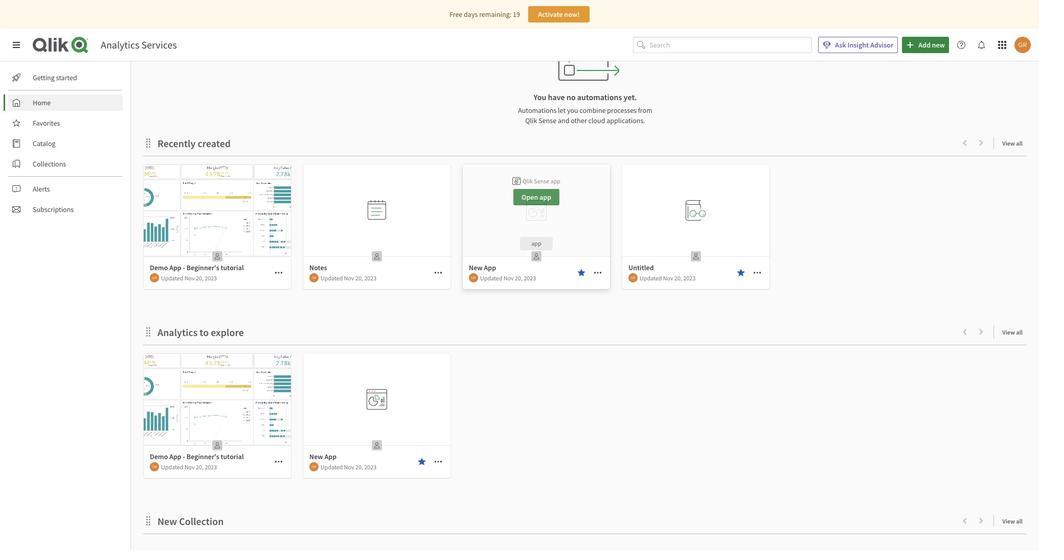 Task type: describe. For each thing, give the bounding box(es) containing it.
move collection image
[[143, 516, 153, 526]]

- for recently
[[183, 263, 185, 273]]

you
[[567, 106, 578, 115]]

have
[[548, 92, 565, 102]]

untitled
[[628, 263, 654, 273]]

add
[[919, 40, 931, 50]]

subscriptions link
[[8, 201, 123, 218]]

cloud
[[588, 116, 605, 125]]

1 horizontal spatial remove from favorites image
[[577, 269, 586, 277]]

analytics for analytics services
[[101, 38, 139, 51]]

activate now!
[[538, 10, 580, 19]]

qlik sense app image for to
[[144, 354, 291, 446]]

you
[[534, 92, 546, 102]]

ask insight advisor button
[[818, 37, 898, 53]]

ask insight advisor
[[835, 40, 893, 50]]

new for remove from favorites icon to the right
[[469, 263, 483, 273]]

greg robinson image for notes
[[309, 274, 319, 283]]

add new
[[919, 40, 945, 50]]

created
[[198, 137, 231, 150]]

favorites link
[[8, 115, 123, 131]]

Search text field
[[650, 37, 812, 53]]

free
[[450, 10, 462, 19]]

now!
[[564, 10, 580, 19]]

view for recently created
[[1002, 140, 1015, 147]]

move collection image for analytics
[[143, 327, 153, 337]]

view all link for new collection
[[1002, 515, 1027, 528]]

to
[[200, 326, 209, 339]]

new for the bottommost remove from favorites icon
[[309, 453, 323, 462]]

analytics for analytics to explore
[[158, 326, 198, 339]]

0 horizontal spatial new
[[158, 515, 177, 528]]

advisor
[[870, 40, 893, 50]]

automations
[[518, 106, 557, 115]]

greg robinson image for new app
[[469, 274, 478, 283]]

more actions image for greg robinson icon for analytics to explore
[[275, 458, 283, 466]]

notes
[[309, 263, 327, 273]]

yet.
[[624, 92, 637, 102]]

alerts link
[[8, 181, 123, 197]]

home link
[[8, 95, 123, 111]]

qlik
[[525, 116, 537, 125]]

catalog link
[[8, 136, 123, 152]]

main content containing recently created
[[127, 0, 1039, 551]]

recently created link
[[158, 137, 235, 150]]

1 horizontal spatial new app
[[469, 263, 496, 273]]

remaining:
[[479, 10, 512, 19]]

new
[[932, 40, 945, 50]]

free days remaining: 19
[[450, 10, 520, 19]]

tutorial for recently created
[[221, 263, 244, 273]]

collections link
[[8, 156, 123, 172]]

catalog
[[33, 139, 56, 148]]

no
[[567, 92, 576, 102]]

ask
[[835, 40, 846, 50]]

getting started
[[33, 73, 77, 82]]



Task type: locate. For each thing, give the bounding box(es) containing it.
recently
[[158, 137, 196, 150]]

1 vertical spatial view all link
[[1002, 326, 1027, 339]]

1 view from the top
[[1002, 140, 1015, 147]]

0 horizontal spatial new app
[[309, 453, 337, 462]]

automations
[[577, 92, 622, 102]]

1 vertical spatial move collection image
[[143, 327, 153, 337]]

2 view all link from the top
[[1002, 326, 1027, 339]]

2 horizontal spatial new
[[469, 263, 483, 273]]

add new button
[[902, 37, 949, 53]]

3 view from the top
[[1002, 518, 1015, 526]]

view all link
[[1002, 137, 1027, 149], [1002, 326, 1027, 339], [1002, 515, 1027, 528]]

tutorial
[[221, 263, 244, 273], [221, 453, 244, 462]]

0 vertical spatial move collection image
[[143, 138, 153, 148]]

new collection link
[[158, 515, 228, 528]]

let
[[558, 106, 566, 115]]

view for new collection
[[1002, 518, 1015, 526]]

19
[[513, 10, 520, 19]]

2 beginner's from the top
[[187, 453, 219, 462]]

3 all from the top
[[1016, 518, 1023, 526]]

view all link for analytics to explore
[[1002, 326, 1027, 339]]

0 vertical spatial beginner's
[[187, 263, 219, 273]]

0 vertical spatial new
[[469, 263, 483, 273]]

more actions image for recently created's greg robinson icon
[[275, 269, 283, 277]]

services
[[141, 38, 177, 51]]

1 vertical spatial new app
[[309, 453, 337, 462]]

1 vertical spatial -
[[183, 453, 185, 462]]

sense
[[539, 116, 556, 125]]

- for analytics
[[183, 453, 185, 462]]

demo app - beginner's tutorial for analytics
[[150, 453, 244, 462]]

from
[[638, 106, 652, 115]]

2 qlik sense app image from the top
[[144, 354, 291, 446]]

updated
[[161, 274, 183, 282], [321, 274, 343, 282], [480, 274, 502, 282], [640, 274, 662, 282], [161, 464, 183, 471], [321, 464, 343, 471]]

view for analytics to explore
[[1002, 329, 1015, 336]]

0 vertical spatial tutorial
[[221, 263, 244, 273]]

started
[[56, 73, 77, 82]]

2 vertical spatial view all link
[[1002, 515, 1027, 528]]

main content
[[127, 0, 1039, 551]]

recently created
[[158, 137, 231, 150]]

2 view from the top
[[1002, 329, 1015, 336]]

greg robinson image for untitled
[[628, 274, 638, 283]]

0 vertical spatial new app
[[469, 263, 496, 273]]

20,
[[196, 274, 204, 282], [355, 274, 363, 282], [515, 274, 523, 282], [675, 274, 682, 282], [196, 464, 204, 471], [355, 464, 363, 471]]

-
[[183, 263, 185, 273], [183, 453, 185, 462]]

getting
[[33, 73, 55, 82]]

2 vertical spatial new
[[158, 515, 177, 528]]

0 vertical spatial qlik sense app image
[[144, 165, 291, 257]]

1 view all from the top
[[1002, 140, 1023, 147]]

tutorial for analytics to explore
[[221, 453, 244, 462]]

move collection image for recently
[[143, 138, 153, 148]]

more actions image for greg robinson image related to notes
[[434, 269, 442, 277]]

all for recently created
[[1016, 140, 1023, 147]]

new
[[469, 263, 483, 273], [309, 453, 323, 462], [158, 515, 177, 528]]

1 horizontal spatial new
[[309, 453, 323, 462]]

1 demo from the top
[[150, 263, 168, 273]]

1 view all link from the top
[[1002, 137, 1027, 149]]

app
[[169, 263, 181, 273], [484, 263, 496, 273], [169, 453, 181, 462], [325, 453, 337, 462]]

alerts
[[33, 185, 50, 194]]

move collection image
[[143, 138, 153, 148], [143, 327, 153, 337]]

activate now! link
[[528, 6, 590, 23]]

searchbar element
[[633, 37, 812, 53]]

1 tutorial from the top
[[221, 263, 244, 273]]

beginner's for created
[[187, 263, 219, 273]]

view
[[1002, 140, 1015, 147], [1002, 329, 1015, 336], [1002, 518, 1015, 526]]

analytics services
[[101, 38, 177, 51]]

view all for analytics to explore
[[1002, 329, 1023, 336]]

demo app - beginner's tutorial for recently
[[150, 263, 244, 273]]

greg robinson element
[[150, 274, 159, 283], [309, 274, 319, 283], [469, 274, 478, 283], [628, 274, 638, 283], [150, 463, 159, 472], [309, 463, 319, 472]]

0 vertical spatial view
[[1002, 140, 1015, 147]]

subscriptions
[[33, 205, 74, 214]]

1 vertical spatial view
[[1002, 329, 1015, 336]]

2023
[[205, 274, 217, 282], [364, 274, 377, 282], [524, 274, 536, 282], [683, 274, 696, 282], [205, 464, 217, 471], [364, 464, 377, 471]]

demo for recently created
[[150, 263, 168, 273]]

0 vertical spatial view all
[[1002, 140, 1023, 147]]

1 demo app - beginner's tutorial from the top
[[150, 263, 244, 273]]

2 vertical spatial view
[[1002, 518, 1015, 526]]

view all for new collection
[[1002, 518, 1023, 526]]

combine
[[580, 106, 606, 115]]

analytics to explore link
[[158, 326, 248, 339]]

0 vertical spatial demo
[[150, 263, 168, 273]]

navigation pane element
[[0, 65, 130, 222]]

beginner's
[[187, 263, 219, 273], [187, 453, 219, 462]]

0 vertical spatial remove from favorites image
[[577, 269, 586, 277]]

3 view all from the top
[[1002, 518, 1023, 526]]

analytics services element
[[101, 38, 177, 51]]

new collection
[[158, 515, 224, 528]]

greg robinson image for recently created
[[150, 274, 159, 283]]

0 vertical spatial demo app - beginner's tutorial
[[150, 263, 244, 273]]

1 - from the top
[[183, 263, 185, 273]]

remove from favorites image
[[737, 269, 745, 277]]

favorites
[[33, 119, 60, 128]]

2 demo app - beginner's tutorial from the top
[[150, 453, 244, 462]]

1 beginner's from the top
[[187, 263, 219, 273]]

and
[[558, 116, 569, 125]]

2 vertical spatial view all
[[1002, 518, 1023, 526]]

explore
[[211, 326, 244, 339]]

2 all from the top
[[1016, 329, 1023, 336]]

updated nov 20, 2023
[[161, 274, 217, 282], [321, 274, 377, 282], [480, 274, 536, 282], [640, 274, 696, 282], [161, 464, 217, 471], [321, 464, 377, 471]]

demo app - beginner's tutorial
[[150, 263, 244, 273], [150, 453, 244, 462]]

1 all from the top
[[1016, 140, 1023, 147]]

1 horizontal spatial analytics
[[158, 326, 198, 339]]

0 vertical spatial -
[[183, 263, 185, 273]]

home
[[33, 98, 51, 107]]

2 - from the top
[[183, 453, 185, 462]]

view all link for recently created
[[1002, 137, 1027, 149]]

1 qlik sense app image from the top
[[144, 165, 291, 257]]

3 view all link from the top
[[1002, 515, 1027, 528]]

other
[[571, 116, 587, 125]]

applications.
[[607, 116, 645, 125]]

0 vertical spatial view all link
[[1002, 137, 1027, 149]]

greg robinson image
[[150, 274, 159, 283], [150, 463, 159, 472], [309, 463, 319, 472]]

analytics left to
[[158, 326, 198, 339]]

2 vertical spatial all
[[1016, 518, 1023, 526]]

qlik sense app image
[[144, 165, 291, 257], [144, 354, 291, 446]]

analytics to explore
[[158, 326, 244, 339]]

1 vertical spatial view all
[[1002, 329, 1023, 336]]

1 vertical spatial remove from favorites image
[[418, 458, 426, 466]]

1 vertical spatial all
[[1016, 329, 1023, 336]]

qlik sense app image for created
[[144, 165, 291, 257]]

you have no automations yet. automations let you combine processes from qlik sense and other cloud applications.
[[518, 92, 652, 125]]

1 vertical spatial analytics
[[158, 326, 198, 339]]

insight
[[848, 40, 869, 50]]

1 vertical spatial qlik sense app image
[[144, 354, 291, 446]]

0 horizontal spatial analytics
[[101, 38, 139, 51]]

1 vertical spatial beginner's
[[187, 453, 219, 462]]

0 vertical spatial all
[[1016, 140, 1023, 147]]

more actions image
[[275, 269, 283, 277], [434, 269, 442, 277], [594, 269, 602, 277], [753, 269, 761, 277], [275, 458, 283, 466]]

1 vertical spatial demo app - beginner's tutorial
[[150, 453, 244, 462]]

1 vertical spatial demo
[[150, 453, 168, 462]]

activate
[[538, 10, 563, 19]]

demo
[[150, 263, 168, 273], [150, 453, 168, 462]]

view all
[[1002, 140, 1023, 147], [1002, 329, 1023, 336], [1002, 518, 1023, 526]]

processes
[[607, 106, 637, 115]]

remove from favorites image
[[577, 269, 586, 277], [418, 458, 426, 466]]

view all for recently created
[[1002, 140, 1023, 147]]

0 vertical spatial analytics
[[101, 38, 139, 51]]

greg robinson image for analytics to explore
[[150, 463, 159, 472]]

1 vertical spatial new
[[309, 453, 323, 462]]

2 view all from the top
[[1002, 329, 1023, 336]]

all for analytics to explore
[[1016, 329, 1023, 336]]

collections
[[33, 160, 66, 169]]

beginner's for to
[[187, 453, 219, 462]]

2 tutorial from the top
[[221, 453, 244, 462]]

days
[[464, 10, 478, 19]]

1 vertical spatial tutorial
[[221, 453, 244, 462]]

new app
[[469, 263, 496, 273], [309, 453, 337, 462]]

all
[[1016, 140, 1023, 147], [1016, 329, 1023, 336], [1016, 518, 1023, 526]]

getting started link
[[8, 70, 123, 86]]

greg robinson image
[[1015, 37, 1031, 53], [309, 274, 319, 283], [469, 274, 478, 283], [628, 274, 638, 283]]

all for new collection
[[1016, 518, 1023, 526]]

collection
[[179, 515, 224, 528]]

more actions image
[[434, 458, 442, 466]]

personal element
[[209, 249, 226, 265], [369, 249, 385, 265], [528, 249, 545, 265], [688, 249, 704, 265], [209, 438, 226, 454], [369, 438, 385, 454]]

demo for analytics to explore
[[150, 453, 168, 462]]

0 horizontal spatial remove from favorites image
[[418, 458, 426, 466]]

analytics
[[101, 38, 139, 51], [158, 326, 198, 339]]

analytics left services
[[101, 38, 139, 51]]

nov
[[185, 274, 195, 282], [344, 274, 354, 282], [504, 274, 514, 282], [663, 274, 673, 282], [185, 464, 195, 471], [344, 464, 354, 471]]

close sidebar menu image
[[12, 41, 20, 49]]

2 demo from the top
[[150, 453, 168, 462]]



Task type: vqa. For each thing, say whether or not it's contained in the screenshot.
the topmost View all link
yes



